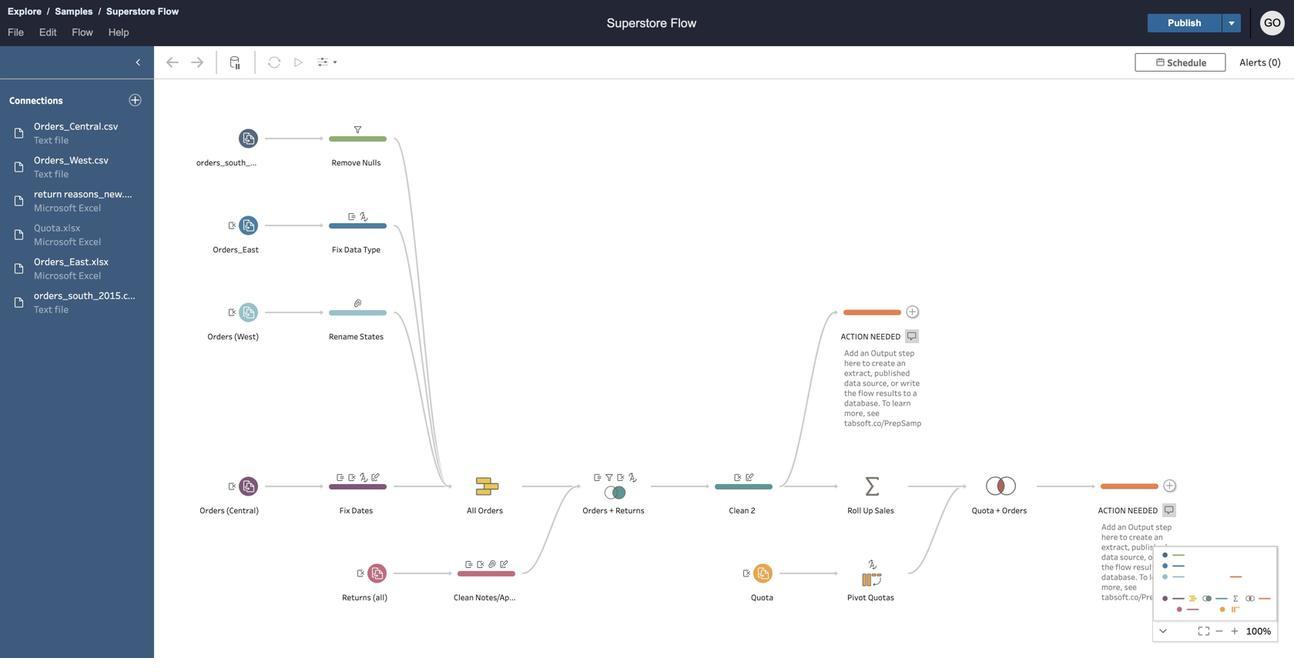 Task type: vqa. For each thing, say whether or not it's contained in the screenshot.


Task type: locate. For each thing, give the bounding box(es) containing it.
0 vertical spatial returns
[[616, 505, 645, 516]]

1 horizontal spatial /
[[98, 6, 101, 17]]

1 horizontal spatial tabsoft.co/prepsamp
[[1102, 592, 1179, 603]]

write
[[900, 378, 920, 389], [1158, 552, 1177, 563]]

clean left notes/approver
[[454, 592, 474, 603]]

remove
[[332, 157, 361, 168]]

file
[[54, 134, 69, 146], [54, 168, 69, 180], [54, 303, 69, 316]]

flow button
[[64, 23, 101, 46]]

type
[[363, 244, 381, 255]]

needed
[[871, 331, 901, 342], [1128, 505, 1158, 516]]

2 horizontal spatial flow
[[671, 16, 697, 30]]

2 vertical spatial file
[[54, 303, 69, 316]]

1 vertical spatial results
[[1134, 562, 1159, 573]]

2 file from the top
[[54, 168, 69, 180]]

0 vertical spatial output
[[871, 348, 897, 359]]

1 horizontal spatial flow
[[1116, 562, 1132, 573]]

1 vertical spatial source,
[[1120, 552, 1147, 563]]

file down orders_central.csv
[[54, 134, 69, 146]]

database.
[[844, 398, 881, 409], [1102, 572, 1138, 583]]

orders (central)
[[200, 505, 259, 516]]

file inside orders_central.csv text file
[[54, 134, 69, 146]]

0 vertical spatial more,
[[844, 408, 866, 419]]

/ right samples
[[98, 6, 101, 17]]

1 horizontal spatial add an output step here to create an extract, published data source, or write the flow results to a database. to learn more, see tabsoft.co/prepsamp
[[1102, 522, 1179, 603]]

orders
[[208, 331, 233, 342], [200, 505, 225, 516], [478, 505, 503, 516], [583, 505, 608, 516], [1002, 505, 1027, 516]]

output
[[871, 348, 897, 359], [1128, 522, 1154, 533]]

or
[[891, 378, 899, 389], [1148, 552, 1156, 563]]

quota + orders
[[972, 505, 1027, 516]]

source,
[[863, 378, 889, 389], [1120, 552, 1147, 563]]

extract,
[[844, 368, 873, 379], [1102, 542, 1130, 553]]

excel inside return reasons_new.xlsx microsoft excel
[[79, 201, 101, 214]]

1 excel from the top
[[79, 201, 101, 214]]

text
[[34, 134, 52, 146], [34, 168, 52, 180], [34, 303, 52, 316]]

0 horizontal spatial quota
[[751, 592, 774, 603]]

action needed
[[841, 331, 901, 342], [1098, 505, 1158, 516]]

microsoft inside orders_east.xlsx microsoft excel
[[34, 269, 77, 282]]

fix left dates
[[340, 505, 350, 516]]

returns
[[616, 505, 645, 516], [342, 592, 371, 603]]

microsoft down quota.xlsx
[[34, 235, 77, 248]]

3 file from the top
[[54, 303, 69, 316]]

reasons_new.xlsx
[[64, 188, 141, 200]]

1 / from the left
[[47, 6, 50, 17]]

step
[[899, 348, 915, 359], [1156, 522, 1172, 533]]

1 horizontal spatial extract,
[[1102, 542, 1130, 553]]

/
[[47, 6, 50, 17], [98, 6, 101, 17]]

1 horizontal spatial step
[[1156, 522, 1172, 533]]

samples
[[55, 6, 93, 17]]

1 vertical spatial write
[[1158, 552, 1177, 563]]

pivot quotas
[[848, 592, 894, 603]]

1 file from the top
[[54, 134, 69, 146]]

2 excel from the top
[[79, 235, 101, 248]]

1 vertical spatial tabsoft.co/prepsamp
[[1102, 592, 1179, 603]]

1 vertical spatial action needed
[[1098, 505, 1158, 516]]

0 vertical spatial published
[[875, 368, 910, 379]]

1 vertical spatial data
[[1102, 552, 1119, 563]]

excel inside orders_east.xlsx microsoft excel
[[79, 269, 101, 282]]

+ for orders
[[609, 505, 614, 516]]

0 vertical spatial the
[[844, 388, 857, 399]]

(0)
[[1269, 56, 1281, 69]]

here
[[844, 358, 861, 369], [1102, 532, 1118, 543]]

2 + from the left
[[996, 505, 1001, 516]]

excel for orders_east.xlsx
[[79, 269, 101, 282]]

0 vertical spatial source,
[[863, 378, 889, 389]]

1 vertical spatial clean
[[454, 592, 474, 603]]

orders_south_2015
[[196, 157, 269, 168]]

flow
[[858, 388, 875, 399], [1116, 562, 1132, 573]]

microsoft inside quota.xlsx microsoft excel
[[34, 235, 77, 248]]

1 vertical spatial a
[[1170, 562, 1175, 573]]

add
[[844, 348, 859, 359], [1102, 522, 1116, 533]]

1 vertical spatial create
[[1129, 532, 1153, 543]]

fix left data
[[332, 244, 343, 255]]

fix dates
[[340, 505, 373, 516]]

superstore flow link
[[106, 4, 180, 19]]

text up return
[[34, 168, 52, 180]]

0 horizontal spatial create
[[872, 358, 895, 369]]

go button
[[1261, 11, 1285, 35]]

3 excel from the top
[[79, 269, 101, 282]]

to
[[882, 398, 891, 409], [1140, 572, 1148, 583]]

0 vertical spatial microsoft
[[34, 201, 77, 214]]

learn
[[892, 398, 911, 409], [1150, 572, 1168, 583]]

1 vertical spatial or
[[1148, 552, 1156, 563]]

1 text from the top
[[34, 134, 52, 146]]

0 vertical spatial database.
[[844, 398, 881, 409]]

0 horizontal spatial clean
[[454, 592, 474, 603]]

1 vertical spatial fix
[[340, 505, 350, 516]]

1 horizontal spatial returns
[[616, 505, 645, 516]]

0 horizontal spatial needed
[[871, 331, 901, 342]]

the
[[844, 388, 857, 399], [1102, 562, 1114, 573]]

text for orders_west.csv text file
[[34, 168, 52, 180]]

connections
[[9, 94, 63, 106]]

orders_west.csv
[[34, 154, 109, 166]]

1 vertical spatial text
[[34, 168, 52, 180]]

1 horizontal spatial published
[[1132, 542, 1168, 553]]

text inside orders_central.csv text file
[[34, 134, 52, 146]]

quota for quota
[[751, 592, 774, 603]]

microsoft down orders_east.xlsx
[[34, 269, 77, 282]]

0 vertical spatial file
[[54, 134, 69, 146]]

an
[[860, 348, 869, 359], [897, 358, 906, 369], [1118, 522, 1127, 533], [1154, 532, 1163, 543]]

1 horizontal spatial flow
[[158, 6, 179, 17]]

1 horizontal spatial source,
[[1120, 552, 1147, 563]]

/ up edit
[[47, 6, 50, 17]]

0 horizontal spatial write
[[900, 378, 920, 389]]

2 vertical spatial excel
[[79, 269, 101, 282]]

0 horizontal spatial the
[[844, 388, 857, 399]]

excel up orders_south_2015.csv
[[79, 269, 101, 282]]

text inside the orders_south_2015.csv text file
[[34, 303, 52, 316]]

edit button
[[32, 23, 64, 46]]

data
[[844, 378, 861, 389], [1102, 552, 1119, 563]]

orders_central.csv
[[34, 120, 118, 133]]

excel down "reasons_new.xlsx"
[[79, 201, 101, 214]]

file inside 'orders_west.csv text file'
[[54, 168, 69, 180]]

published
[[875, 368, 910, 379], [1132, 542, 1168, 553]]

microsoft down return
[[34, 201, 77, 214]]

0 horizontal spatial +
[[609, 505, 614, 516]]

file for orders_west.csv text file
[[54, 168, 69, 180]]

1 horizontal spatial a
[[1170, 562, 1175, 573]]

create
[[872, 358, 895, 369], [1129, 532, 1153, 543]]

quota
[[972, 505, 994, 516], [751, 592, 774, 603]]

0 horizontal spatial here
[[844, 358, 861, 369]]

1 horizontal spatial clean
[[729, 505, 749, 516]]

1 horizontal spatial add
[[1102, 522, 1116, 533]]

file inside the orders_south_2015.csv text file
[[54, 303, 69, 316]]

1 horizontal spatial +
[[996, 505, 1001, 516]]

0 vertical spatial flow
[[858, 388, 875, 399]]

publish button
[[1148, 14, 1222, 32]]

0 horizontal spatial learn
[[892, 398, 911, 409]]

microsoft for orders_east.xlsx microsoft excel
[[34, 269, 77, 282]]

0 vertical spatial needed
[[871, 331, 901, 342]]

edit
[[39, 27, 57, 38]]

file button
[[0, 23, 32, 46]]

0 vertical spatial fix
[[332, 244, 343, 255]]

file
[[8, 27, 24, 38]]

more,
[[844, 408, 866, 419], [1102, 582, 1123, 593]]

3 microsoft from the top
[[34, 269, 77, 282]]

0 vertical spatial results
[[876, 388, 902, 399]]

superstore
[[106, 6, 155, 17], [607, 16, 667, 30]]

rename
[[329, 331, 358, 342]]

1 microsoft from the top
[[34, 201, 77, 214]]

1 horizontal spatial action needed
[[1098, 505, 1158, 516]]

file down orders_south_2015.csv
[[54, 303, 69, 316]]

data
[[344, 244, 362, 255]]

1 vertical spatial file
[[54, 168, 69, 180]]

0 vertical spatial action
[[841, 331, 869, 342]]

2 microsoft from the top
[[34, 235, 77, 248]]

1 vertical spatial more,
[[1102, 582, 1123, 593]]

2 text from the top
[[34, 168, 52, 180]]

1 horizontal spatial quota
[[972, 505, 994, 516]]

0 vertical spatial add
[[844, 348, 859, 359]]

action
[[841, 331, 869, 342], [1098, 505, 1126, 516]]

help
[[108, 27, 129, 38]]

orders_south_2015.csv text file
[[34, 289, 138, 316]]

1 horizontal spatial database.
[[1102, 572, 1138, 583]]

1 vertical spatial microsoft
[[34, 235, 77, 248]]

samples link
[[54, 4, 94, 19]]

1 vertical spatial to
[[1140, 572, 1148, 583]]

text down orders_south_2015.csv
[[34, 303, 52, 316]]

text inside 'orders_west.csv text file'
[[34, 168, 52, 180]]

0 horizontal spatial flow
[[858, 388, 875, 399]]

0 horizontal spatial /
[[47, 6, 50, 17]]

orders_east
[[213, 244, 259, 255]]

1 vertical spatial see
[[1125, 582, 1137, 593]]

text up orders_west.csv
[[34, 134, 52, 146]]

fix for fix data type
[[332, 244, 343, 255]]

0 vertical spatial a
[[913, 388, 917, 399]]

0 vertical spatial step
[[899, 348, 915, 359]]

0 vertical spatial or
[[891, 378, 899, 389]]

0 vertical spatial see
[[867, 408, 880, 419]]

0 horizontal spatial superstore
[[106, 6, 155, 17]]

1 vertical spatial learn
[[1150, 572, 1168, 583]]

3 text from the top
[[34, 303, 52, 316]]

1 vertical spatial step
[[1156, 522, 1172, 533]]

1 horizontal spatial the
[[1102, 562, 1114, 573]]

flow
[[158, 6, 179, 17], [671, 16, 697, 30], [72, 27, 93, 38]]

publish
[[1168, 18, 1202, 28]]

microsoft
[[34, 201, 77, 214], [34, 235, 77, 248], [34, 269, 77, 282]]

0 vertical spatial quota
[[972, 505, 994, 516]]

notes/approver
[[476, 592, 534, 603]]

to
[[863, 358, 870, 369], [903, 388, 911, 399], [1120, 532, 1128, 543], [1161, 562, 1169, 573]]

0 vertical spatial extract,
[[844, 368, 873, 379]]

help button
[[101, 23, 137, 46]]

1 horizontal spatial here
[[1102, 532, 1118, 543]]

clean left 2
[[729, 505, 749, 516]]

0 horizontal spatial returns
[[342, 592, 371, 603]]

0 horizontal spatial action needed
[[841, 331, 901, 342]]

see
[[867, 408, 880, 419], [1125, 582, 1137, 593]]

0 vertical spatial learn
[[892, 398, 911, 409]]

1 horizontal spatial or
[[1148, 552, 1156, 563]]

0 vertical spatial data
[[844, 378, 861, 389]]

return reasons_new.xlsx microsoft excel
[[34, 188, 141, 214]]

1 vertical spatial action
[[1098, 505, 1126, 516]]

excel up orders_east.xlsx
[[79, 235, 101, 248]]

2 / from the left
[[98, 6, 101, 17]]

orders for orders (central)
[[200, 505, 225, 516]]

0 vertical spatial excel
[[79, 201, 101, 214]]

quota for quota + orders
[[972, 505, 994, 516]]

excel
[[79, 201, 101, 214], [79, 235, 101, 248], [79, 269, 101, 282]]

clean
[[729, 505, 749, 516], [454, 592, 474, 603]]

0 vertical spatial text
[[34, 134, 52, 146]]

excel inside quota.xlsx microsoft excel
[[79, 235, 101, 248]]

1 + from the left
[[609, 505, 614, 516]]

explore
[[8, 6, 42, 17]]

all orders
[[467, 505, 503, 516]]

add connection image
[[129, 94, 142, 107]]

schedule
[[1168, 56, 1207, 69]]

results
[[876, 388, 902, 399], [1134, 562, 1159, 573]]

file for orders_central.csv text file
[[54, 134, 69, 146]]

2 vertical spatial microsoft
[[34, 269, 77, 282]]

superstore flow
[[607, 16, 697, 30]]

file down orders_west.csv
[[54, 168, 69, 180]]

returns (all)
[[342, 592, 388, 603]]

1 vertical spatial flow
[[1116, 562, 1132, 573]]

0 vertical spatial tabsoft.co/prepsamp
[[844, 418, 922, 429]]



Task type: describe. For each thing, give the bounding box(es) containing it.
1 vertical spatial database.
[[1102, 572, 1138, 583]]

quota.xlsx microsoft excel
[[34, 222, 101, 248]]

orders_east.xlsx
[[34, 255, 109, 268]]

dates
[[352, 505, 373, 516]]

1 vertical spatial add
[[1102, 522, 1116, 533]]

0 horizontal spatial extract,
[[844, 368, 873, 379]]

clean 2
[[729, 505, 756, 516]]

0 vertical spatial action needed
[[841, 331, 901, 342]]

text for orders_central.csv text file
[[34, 134, 52, 146]]

states
[[360, 331, 384, 342]]

1 horizontal spatial action
[[1098, 505, 1126, 516]]

1 horizontal spatial superstore
[[607, 16, 667, 30]]

go
[[1264, 17, 1281, 29]]

file for orders_south_2015.csv text file
[[54, 303, 69, 316]]

flow inside the flow popup button
[[72, 27, 93, 38]]

1 horizontal spatial write
[[1158, 552, 1177, 563]]

explore / samples / superstore flow
[[8, 6, 179, 17]]

0 horizontal spatial or
[[891, 378, 899, 389]]

microsoft inside return reasons_new.xlsx microsoft excel
[[34, 201, 77, 214]]

pivot
[[848, 592, 867, 603]]

1 horizontal spatial see
[[1125, 582, 1137, 593]]

0 horizontal spatial a
[[913, 388, 917, 399]]

rename states
[[329, 331, 384, 342]]

1 vertical spatial output
[[1128, 522, 1154, 533]]

0 vertical spatial to
[[882, 398, 891, 409]]

remove nulls
[[332, 157, 381, 168]]

orders_south_2015.csv
[[34, 289, 138, 302]]

1 vertical spatial add an output step here to create an extract, published data source, or write the flow results to a database. to learn more, see tabsoft.co/prepsamp
[[1102, 522, 1179, 603]]

alerts (0)
[[1240, 56, 1281, 69]]

1 vertical spatial extract,
[[1102, 542, 1130, 553]]

all
[[467, 505, 477, 516]]

+ for quota
[[996, 505, 1001, 516]]

(all)
[[373, 592, 388, 603]]

sales
[[875, 505, 894, 516]]

0 horizontal spatial step
[[899, 348, 915, 359]]

fix for fix dates
[[340, 505, 350, 516]]

1 horizontal spatial create
[[1129, 532, 1153, 543]]

roll up sales
[[848, 505, 894, 516]]

clean for clean 2
[[729, 505, 749, 516]]

0 horizontal spatial tabsoft.co/prepsamp
[[844, 418, 922, 429]]

clean for clean notes/approver
[[454, 592, 474, 603]]

up
[[863, 505, 873, 516]]

2
[[751, 505, 756, 516]]

orders (west)
[[208, 331, 259, 342]]

1 horizontal spatial more,
[[1102, 582, 1123, 593]]

schedule button
[[1135, 53, 1226, 72]]

excel for quota.xlsx
[[79, 235, 101, 248]]

orders_central.csv text file
[[34, 120, 118, 146]]

1 horizontal spatial data
[[1102, 552, 1119, 563]]

orders_east.xlsx microsoft excel
[[34, 255, 109, 282]]

text for orders_south_2015.csv text file
[[34, 303, 52, 316]]

alerts
[[1240, 56, 1267, 69]]

roll
[[848, 505, 862, 516]]

explore link
[[7, 4, 42, 19]]

0 vertical spatial here
[[844, 358, 861, 369]]

0 horizontal spatial output
[[871, 348, 897, 359]]

fix data type
[[332, 244, 381, 255]]

1 vertical spatial here
[[1102, 532, 1118, 543]]

return
[[34, 188, 62, 200]]

0 horizontal spatial published
[[875, 368, 910, 379]]

0 vertical spatial write
[[900, 378, 920, 389]]

clean notes/approver
[[454, 592, 534, 603]]

orders for orders + returns
[[583, 505, 608, 516]]

orders + returns
[[583, 505, 645, 516]]

microsoft for quota.xlsx microsoft excel
[[34, 235, 77, 248]]

quota.xlsx
[[34, 222, 80, 234]]

1 vertical spatial the
[[1102, 562, 1114, 573]]

(central)
[[226, 505, 259, 516]]

1 horizontal spatial needed
[[1128, 505, 1158, 516]]

orders for orders (west)
[[208, 331, 233, 342]]

quotas
[[868, 592, 894, 603]]

(west)
[[234, 331, 259, 342]]

1 horizontal spatial learn
[[1150, 572, 1168, 583]]

1 vertical spatial published
[[1132, 542, 1168, 553]]

0 horizontal spatial add an output step here to create an extract, published data source, or write the flow results to a database. to learn more, see tabsoft.co/prepsamp
[[844, 348, 922, 429]]

0 horizontal spatial database.
[[844, 398, 881, 409]]

0 vertical spatial create
[[872, 358, 895, 369]]

0 horizontal spatial more,
[[844, 408, 866, 419]]

0 horizontal spatial data
[[844, 378, 861, 389]]

0 horizontal spatial results
[[876, 388, 902, 399]]

orders_west.csv text file
[[34, 154, 109, 180]]

0 horizontal spatial see
[[867, 408, 880, 419]]

nulls
[[362, 157, 381, 168]]



